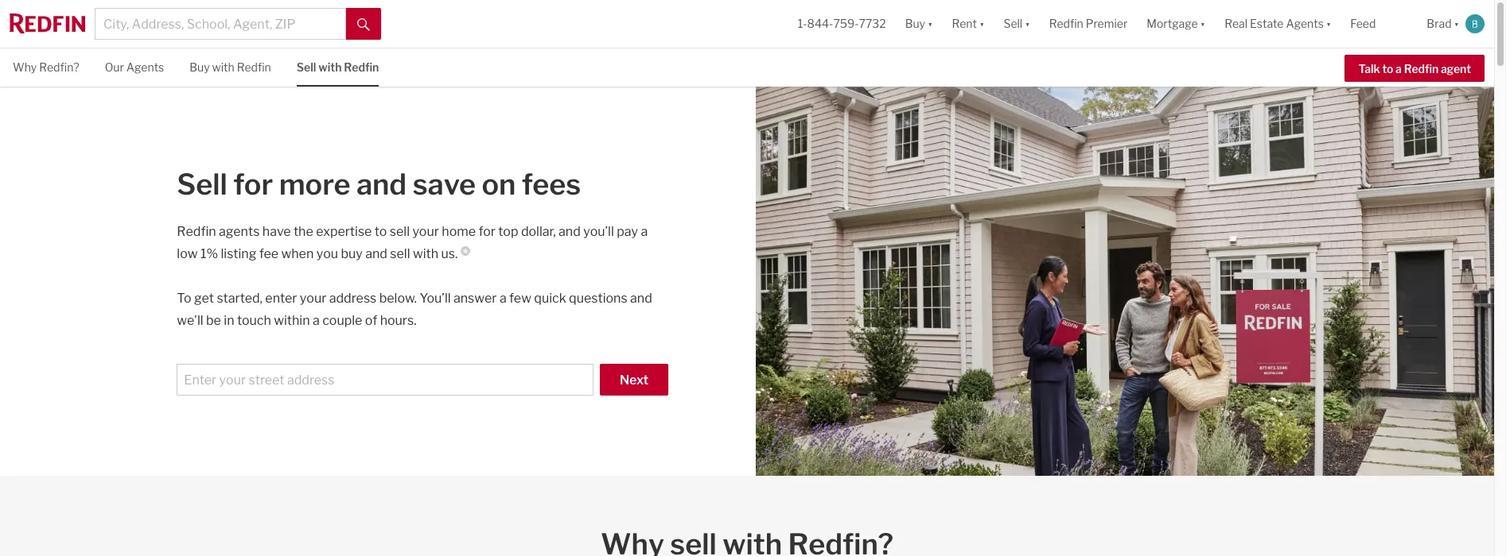 Task type: vqa. For each thing, say whether or not it's contained in the screenshot.
1%
yes



Task type: locate. For each thing, give the bounding box(es) containing it.
sell right rent ▾
[[1004, 17, 1023, 31]]

and right questions
[[630, 291, 652, 306]]

your
[[412, 224, 439, 239], [300, 291, 326, 306]]

0 horizontal spatial sell
[[177, 167, 227, 202]]

our
[[105, 60, 124, 74]]

1 vertical spatial for
[[479, 224, 496, 239]]

sell
[[390, 224, 410, 239], [390, 247, 410, 262]]

0 vertical spatial buy
[[905, 17, 925, 31]]

redfin
[[1049, 17, 1083, 31], [237, 60, 271, 74], [344, 60, 379, 74], [1404, 62, 1439, 75], [177, 224, 216, 239]]

redfin inside redfin premier button
[[1049, 17, 1083, 31]]

1-
[[798, 17, 807, 31]]

1 vertical spatial buy
[[190, 60, 210, 74]]

to right expertise at the top left of the page
[[375, 224, 387, 239]]

buy ▾ button
[[896, 0, 942, 48]]

2 horizontal spatial sell
[[1004, 17, 1023, 31]]

redfin agents have the expertise to sell your home for top dollar, and you'll pay a low 1% listing fee when you buy and sell with us.
[[177, 224, 648, 262]]

real
[[1225, 17, 1248, 31]]

with for sell
[[319, 60, 342, 74]]

redfin left premier
[[1049, 17, 1083, 31]]

to right "talk"
[[1382, 62, 1393, 75]]

5 ▾ from the left
[[1326, 17, 1331, 31]]

▾ right brad
[[1454, 17, 1459, 31]]

your left home on the top left of the page
[[412, 224, 439, 239]]

redfin left agent
[[1404, 62, 1439, 75]]

a
[[1396, 62, 1402, 75], [641, 224, 648, 239], [500, 291, 507, 306], [313, 313, 320, 329]]

real estate agents ▾
[[1225, 17, 1331, 31]]

agents right estate
[[1286, 17, 1324, 31]]

save
[[413, 167, 476, 202]]

sell
[[1004, 17, 1023, 31], [297, 60, 316, 74], [177, 167, 227, 202]]

get
[[194, 291, 214, 306]]

we'll
[[177, 313, 203, 329]]

top
[[498, 224, 518, 239]]

0 horizontal spatial for
[[233, 167, 273, 202]]

sell right the buy with redfin
[[297, 60, 316, 74]]

1 vertical spatial to
[[375, 224, 387, 239]]

buy
[[905, 17, 925, 31], [190, 60, 210, 74]]

1 horizontal spatial sell
[[297, 60, 316, 74]]

▾ inside buy ▾ dropdown button
[[928, 17, 933, 31]]

▾ left feed at top right
[[1326, 17, 1331, 31]]

with
[[212, 60, 234, 74], [319, 60, 342, 74], [413, 247, 438, 262]]

2 ▾ from the left
[[979, 17, 984, 31]]

for up agents
[[233, 167, 273, 202]]

to
[[177, 291, 191, 306]]

your inside redfin agents have the expertise to sell your home for top dollar, and you'll pay a low 1% listing fee when you buy and sell with us.
[[412, 224, 439, 239]]

0 horizontal spatial your
[[300, 291, 326, 306]]

▾ for rent ▾
[[979, 17, 984, 31]]

answer
[[453, 291, 497, 306]]

for
[[233, 167, 273, 202], [479, 224, 496, 239]]

next button
[[600, 364, 668, 396]]

and
[[356, 167, 407, 202], [559, 224, 581, 239], [365, 247, 387, 262], [630, 291, 652, 306]]

you
[[316, 247, 338, 262]]

0 vertical spatial to
[[1382, 62, 1393, 75]]

1 horizontal spatial agents
[[1286, 17, 1324, 31]]

buy for buy ▾
[[905, 17, 925, 31]]

▾ inside mortgage ▾ dropdown button
[[1200, 17, 1205, 31]]

with inside redfin agents have the expertise to sell your home for top dollar, and you'll pay a low 1% listing fee when you buy and sell with us.
[[413, 247, 438, 262]]

hours.
[[380, 313, 417, 329]]

0 vertical spatial for
[[233, 167, 273, 202]]

buy right '7732'
[[905, 17, 925, 31]]

enter
[[265, 291, 297, 306]]

sell up below.
[[390, 247, 410, 262]]

▾ left rent on the right
[[928, 17, 933, 31]]

in
[[224, 313, 234, 329]]

mortgage ▾
[[1147, 17, 1205, 31]]

rent
[[952, 17, 977, 31]]

1 horizontal spatial your
[[412, 224, 439, 239]]

1 ▾ from the left
[[928, 17, 933, 31]]

▾
[[928, 17, 933, 31], [979, 17, 984, 31], [1025, 17, 1030, 31], [1200, 17, 1205, 31], [1326, 17, 1331, 31], [1454, 17, 1459, 31]]

▾ for mortgage ▾
[[1200, 17, 1205, 31]]

a left few
[[500, 291, 507, 306]]

1 horizontal spatial to
[[1382, 62, 1393, 75]]

on
[[482, 167, 516, 202]]

sell up agents
[[177, 167, 227, 202]]

buy down city, address, school, agent, zip search box
[[190, 60, 210, 74]]

buy inside dropdown button
[[905, 17, 925, 31]]

1 vertical spatial your
[[300, 291, 326, 306]]

sell down sell for more and save on fees
[[390, 224, 410, 239]]

questions
[[569, 291, 627, 306]]

be
[[206, 313, 221, 329]]

of
[[365, 313, 377, 329]]

a inside button
[[1396, 62, 1402, 75]]

to
[[1382, 62, 1393, 75], [375, 224, 387, 239]]

a right "within"
[[313, 313, 320, 329]]

redfin down city, address, school, agent, zip search box
[[237, 60, 271, 74]]

sell ▾ button
[[994, 0, 1040, 48]]

2 horizontal spatial with
[[413, 247, 438, 262]]

7732
[[859, 17, 886, 31]]

for inside redfin agents have the expertise to sell your home for top dollar, and you'll pay a low 1% listing fee when you buy and sell with us.
[[479, 224, 496, 239]]

▾ inside sell ▾ dropdown button
[[1025, 17, 1030, 31]]

why
[[13, 60, 37, 74]]

2 vertical spatial sell
[[177, 167, 227, 202]]

your up "within"
[[300, 291, 326, 306]]

redfin inside buy with redfin link
[[237, 60, 271, 74]]

3 ▾ from the left
[[1025, 17, 1030, 31]]

0 horizontal spatial with
[[212, 60, 234, 74]]

sell for sell for more and save on fees
[[177, 167, 227, 202]]

why redfin?
[[13, 60, 79, 74]]

6 ▾ from the left
[[1454, 17, 1459, 31]]

redfin down submit search icon
[[344, 60, 379, 74]]

agents right our
[[126, 60, 164, 74]]

below.
[[379, 291, 417, 306]]

sell for more and save on fees
[[177, 167, 581, 202]]

▾ for sell ▾
[[1025, 17, 1030, 31]]

▾ right rent ▾
[[1025, 17, 1030, 31]]

▾ for brad ▾
[[1454, 17, 1459, 31]]

and right buy
[[365, 247, 387, 262]]

0 vertical spatial your
[[412, 224, 439, 239]]

1 vertical spatial sell
[[297, 60, 316, 74]]

buy
[[341, 247, 363, 262]]

real estate agents ▾ button
[[1215, 0, 1341, 48]]

0 horizontal spatial agents
[[126, 60, 164, 74]]

address
[[329, 291, 377, 306]]

dollar,
[[521, 224, 556, 239]]

home
[[442, 224, 476, 239]]

1 horizontal spatial with
[[319, 60, 342, 74]]

brad ▾
[[1427, 17, 1459, 31]]

0 horizontal spatial buy
[[190, 60, 210, 74]]

a right pay
[[641, 224, 648, 239]]

to inside redfin agents have the expertise to sell your home for top dollar, and you'll pay a low 1% listing fee when you buy and sell with us.
[[375, 224, 387, 239]]

when
[[281, 247, 314, 262]]

0 vertical spatial sell
[[1004, 17, 1023, 31]]

an agent with customers in front of a redfin listing sign image
[[756, 87, 1494, 477]]

1 horizontal spatial for
[[479, 224, 496, 239]]

a right "talk"
[[1396, 62, 1402, 75]]

mortgage
[[1147, 17, 1198, 31]]

agents
[[1286, 17, 1324, 31], [126, 60, 164, 74]]

sell with redfin link
[[297, 49, 379, 85]]

buy ▾ button
[[905, 0, 933, 48]]

sell inside "sell with redfin" link
[[297, 60, 316, 74]]

▾ right mortgage
[[1200, 17, 1205, 31]]

why redfin? link
[[13, 49, 79, 85]]

touch
[[237, 313, 271, 329]]

few
[[509, 291, 531, 306]]

feed
[[1350, 17, 1376, 31]]

redfin up low
[[177, 224, 216, 239]]

and left you'll
[[559, 224, 581, 239]]

1 horizontal spatial buy
[[905, 17, 925, 31]]

sell inside sell ▾ dropdown button
[[1004, 17, 1023, 31]]

with for buy
[[212, 60, 234, 74]]

▾ inside rent ▾ dropdown button
[[979, 17, 984, 31]]

0 vertical spatial agents
[[1286, 17, 1324, 31]]

City, Address, School, Agent, ZIP search field
[[95, 8, 346, 40]]

4 ▾ from the left
[[1200, 17, 1205, 31]]

for left top
[[479, 224, 496, 239]]

estate
[[1250, 17, 1284, 31]]

redfin inside talk to a redfin agent button
[[1404, 62, 1439, 75]]

▾ right rent on the right
[[979, 17, 984, 31]]

0 horizontal spatial to
[[375, 224, 387, 239]]



Task type: describe. For each thing, give the bounding box(es) containing it.
rent ▾ button
[[942, 0, 994, 48]]

and inside the to get started, enter your address below. you'll answer a few quick questions and we'll be in touch within a couple of hours.
[[630, 291, 652, 306]]

the
[[293, 224, 313, 239]]

sell for sell with redfin
[[297, 60, 316, 74]]

have
[[262, 224, 291, 239]]

redfin premier
[[1049, 17, 1128, 31]]

redfin premier button
[[1040, 0, 1137, 48]]

buy ▾
[[905, 17, 933, 31]]

you'll
[[420, 291, 451, 306]]

1-844-759-7732 link
[[798, 17, 886, 31]]

sell for sell ▾
[[1004, 17, 1023, 31]]

talk to a redfin agent button
[[1345, 55, 1485, 82]]

agent
[[1441, 62, 1471, 75]]

brad
[[1427, 17, 1452, 31]]

redfin?
[[39, 60, 79, 74]]

real estate agents ▾ link
[[1225, 0, 1331, 48]]

0 vertical spatial sell
[[390, 224, 410, 239]]

agents
[[219, 224, 260, 239]]

talk to a redfin agent
[[1358, 62, 1471, 75]]

our agents link
[[105, 49, 164, 85]]

within
[[274, 313, 310, 329]]

more
[[279, 167, 350, 202]]

quick
[[534, 291, 566, 306]]

rent ▾ button
[[952, 0, 984, 48]]

submit search image
[[357, 18, 370, 31]]

▾ inside real estate agents ▾ link
[[1326, 17, 1331, 31]]

low
[[177, 247, 198, 262]]

buy with redfin
[[190, 60, 271, 74]]

1%
[[200, 247, 218, 262]]

sell with redfin
[[297, 60, 379, 74]]

us.
[[441, 247, 458, 262]]

couple
[[322, 313, 362, 329]]

started,
[[217, 291, 262, 306]]

1-844-759-7732
[[798, 17, 886, 31]]

buy for buy with redfin
[[190, 60, 210, 74]]

759-
[[833, 17, 859, 31]]

sell ▾
[[1004, 17, 1030, 31]]

our agents
[[105, 60, 164, 74]]

agents inside dropdown button
[[1286, 17, 1324, 31]]

feed button
[[1341, 0, 1417, 48]]

Enter your street address search field
[[177, 364, 594, 396]]

fee
[[259, 247, 279, 262]]

pay
[[617, 224, 638, 239]]

redfin inside "sell with redfin" link
[[344, 60, 379, 74]]

your inside the to get started, enter your address below. you'll answer a few quick questions and we'll be in touch within a couple of hours.
[[300, 291, 326, 306]]

1 vertical spatial sell
[[390, 247, 410, 262]]

sell ▾ button
[[1004, 0, 1030, 48]]

844-
[[807, 17, 833, 31]]

1 vertical spatial agents
[[126, 60, 164, 74]]

you'll
[[583, 224, 614, 239]]

mortgage ▾ button
[[1147, 0, 1205, 48]]

next
[[620, 373, 649, 388]]

mortgage ▾ button
[[1137, 0, 1215, 48]]

user photo image
[[1466, 14, 1485, 33]]

listing
[[221, 247, 256, 262]]

redfin inside redfin agents have the expertise to sell your home for top dollar, and you'll pay a low 1% listing fee when you buy and sell with us.
[[177, 224, 216, 239]]

to get started, enter your address below. you'll answer a few quick questions and we'll be in touch within a couple of hours.
[[177, 291, 652, 329]]

a inside redfin agents have the expertise to sell your home for top dollar, and you'll pay a low 1% listing fee when you buy and sell with us.
[[641, 224, 648, 239]]

▾ for buy ▾
[[928, 17, 933, 31]]

buy with redfin link
[[190, 49, 271, 85]]

disclaimer image
[[461, 247, 470, 256]]

to inside button
[[1382, 62, 1393, 75]]

rent ▾
[[952, 17, 984, 31]]

fees
[[522, 167, 581, 202]]

and up expertise at the top left of the page
[[356, 167, 407, 202]]

premier
[[1086, 17, 1128, 31]]

talk
[[1358, 62, 1380, 75]]

expertise
[[316, 224, 372, 239]]



